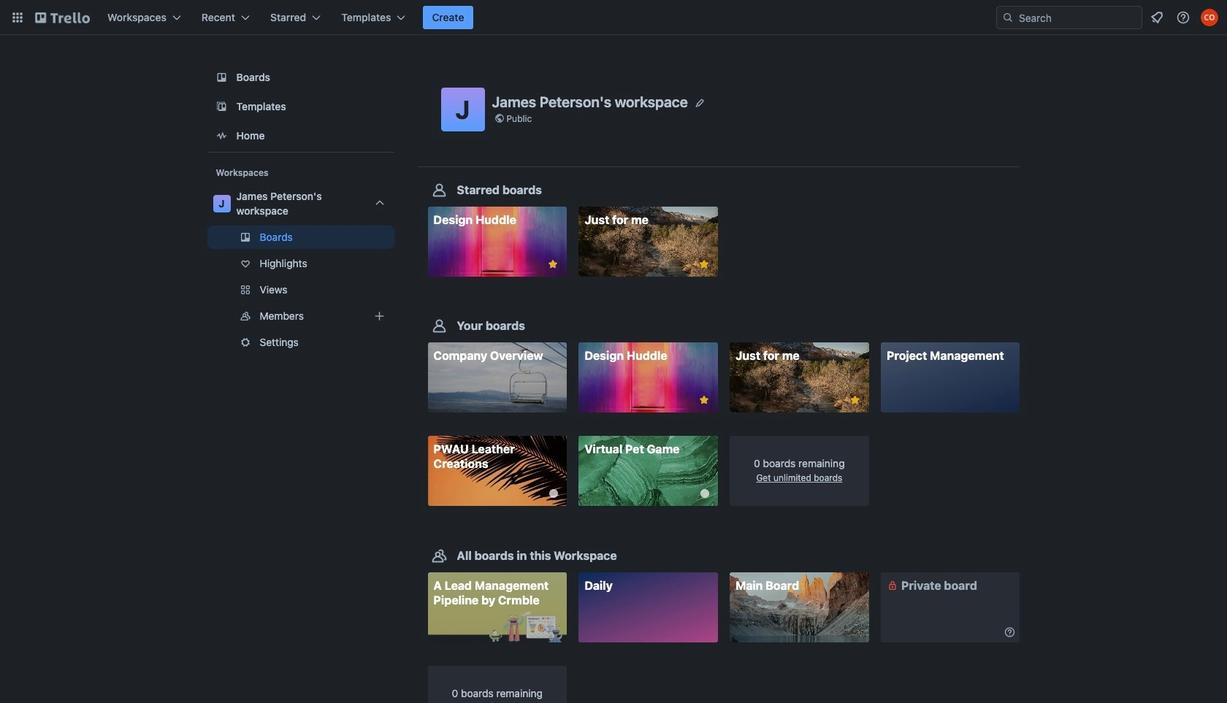 Task type: describe. For each thing, give the bounding box(es) containing it.
home image
[[213, 127, 231, 145]]

back to home image
[[35, 6, 90, 29]]

sm image
[[886, 579, 900, 593]]

Search field
[[1014, 7, 1142, 28]]

2 click to unstar this board. it will be removed from your starred list. image from the left
[[698, 258, 711, 271]]

there is new activity on this board. image
[[701, 490, 710, 499]]

2 click to unstar this board. it will be removed from your starred list. image from the left
[[849, 394, 862, 407]]



Task type: vqa. For each thing, say whether or not it's contained in the screenshot.
'0 Notifications' Image
yes



Task type: locate. For each thing, give the bounding box(es) containing it.
1 click to unstar this board. it will be removed from your starred list. image from the left
[[698, 394, 711, 407]]

0 horizontal spatial click to unstar this board. it will be removed from your starred list. image
[[547, 258, 560, 271]]

primary element
[[0, 0, 1228, 35]]

sm image
[[1003, 625, 1018, 640]]

search image
[[1003, 12, 1014, 23]]

template board image
[[213, 98, 231, 115]]

christina overa (christinaovera) image
[[1201, 9, 1219, 26]]

board image
[[213, 69, 231, 86]]

0 notifications image
[[1149, 9, 1166, 26]]

1 horizontal spatial click to unstar this board. it will be removed from your starred list. image
[[698, 258, 711, 271]]

add image
[[371, 308, 388, 325]]

there is new activity on this board. image
[[550, 490, 558, 499]]

1 click to unstar this board. it will be removed from your starred list. image from the left
[[547, 258, 560, 271]]

open information menu image
[[1177, 10, 1191, 25]]

0 horizontal spatial click to unstar this board. it will be removed from your starred list. image
[[698, 394, 711, 407]]

click to unstar this board. it will be removed from your starred list. image
[[547, 258, 560, 271], [698, 258, 711, 271]]

click to unstar this board. it will be removed from your starred list. image
[[698, 394, 711, 407], [849, 394, 862, 407]]

1 horizontal spatial click to unstar this board. it will be removed from your starred list. image
[[849, 394, 862, 407]]



